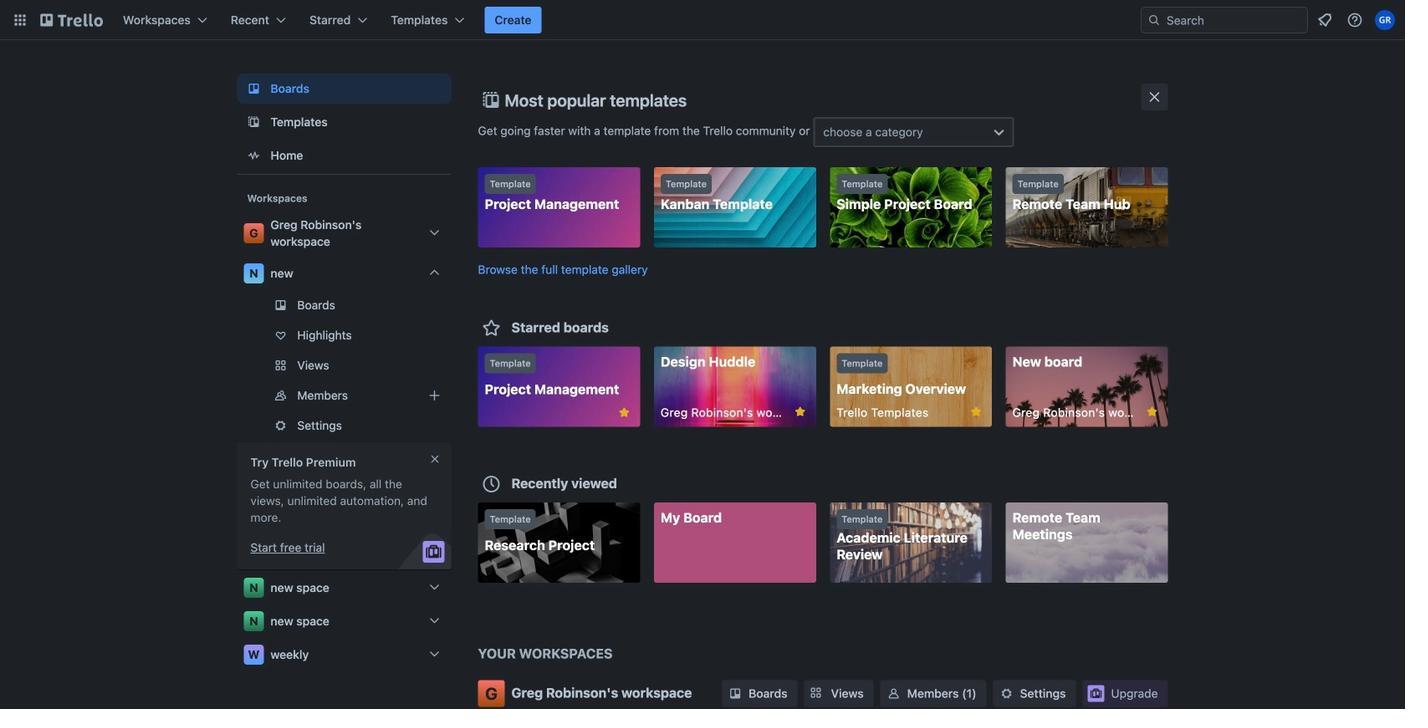 Task type: locate. For each thing, give the bounding box(es) containing it.
click to unstar this board. it will be removed from your starred list. image
[[1145, 404, 1160, 419], [617, 405, 632, 420]]

open information menu image
[[1347, 12, 1363, 28]]

2 sm image from the left
[[998, 685, 1015, 702]]

0 horizontal spatial sm image
[[886, 685, 902, 702]]

1 horizontal spatial sm image
[[998, 685, 1015, 702]]

sm image
[[886, 685, 902, 702], [998, 685, 1015, 702]]

0 notifications image
[[1315, 10, 1335, 30]]



Task type: vqa. For each thing, say whether or not it's contained in the screenshot.
the right Barb Dwyer (barbdwyer3) image
no



Task type: describe. For each thing, give the bounding box(es) containing it.
search image
[[1148, 13, 1161, 27]]

greg robinson (gregrobinson96) image
[[1375, 10, 1395, 30]]

template board image
[[244, 112, 264, 132]]

sm image
[[727, 685, 744, 702]]

Search field
[[1161, 8, 1307, 32]]

home image
[[244, 146, 264, 166]]

add image
[[424, 386, 445, 406]]

primary element
[[0, 0, 1405, 40]]

0 horizontal spatial click to unstar this board. it will be removed from your starred list. image
[[617, 405, 632, 420]]

1 sm image from the left
[[886, 685, 902, 702]]

back to home image
[[40, 7, 103, 33]]

board image
[[244, 79, 264, 99]]

1 horizontal spatial click to unstar this board. it will be removed from your starred list. image
[[1145, 404, 1160, 419]]



